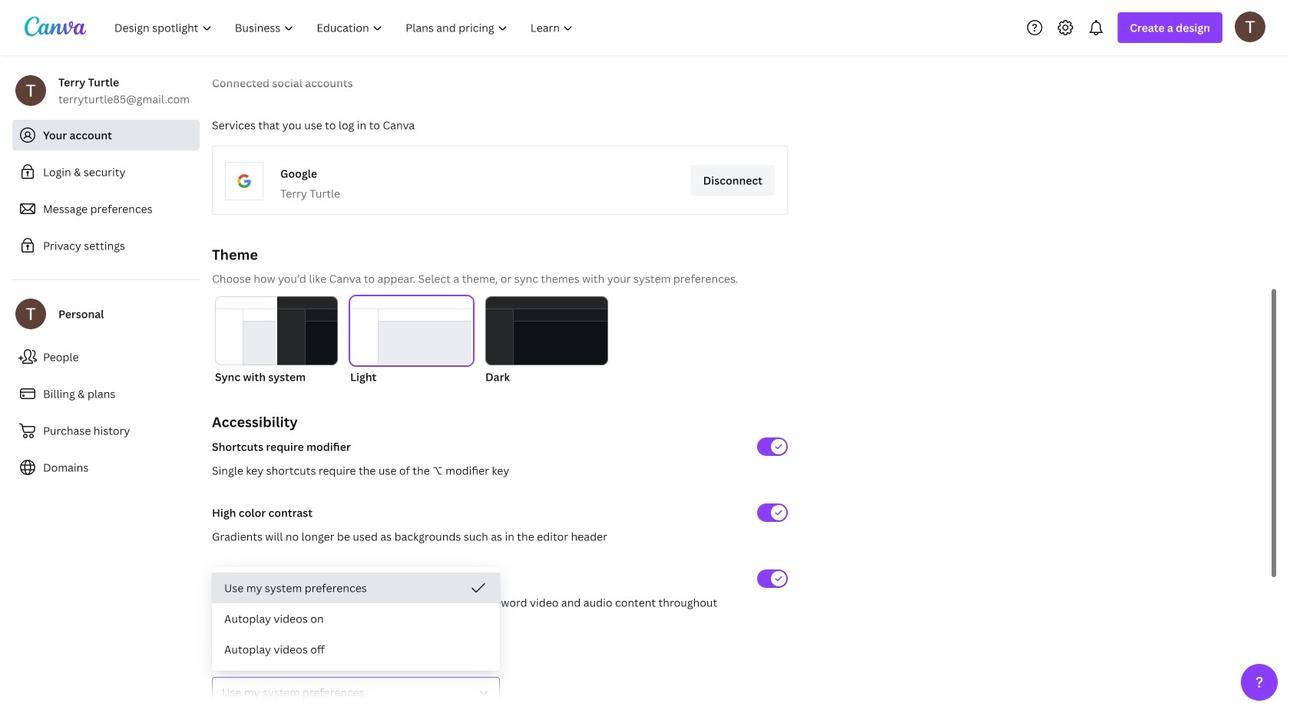 Task type: locate. For each thing, give the bounding box(es) containing it.
terry turtle image
[[1236, 11, 1266, 42]]

None button
[[215, 297, 338, 386], [350, 297, 473, 386], [486, 297, 609, 386], [212, 678, 500, 708], [215, 297, 338, 386], [350, 297, 473, 386], [486, 297, 609, 386], [212, 678, 500, 708]]

list box
[[212, 573, 500, 665]]

top level navigation element
[[104, 12, 587, 43]]

option
[[212, 573, 500, 604], [212, 604, 500, 635], [212, 635, 500, 665]]



Task type: vqa. For each thing, say whether or not it's contained in the screenshot.
the top Imagen
no



Task type: describe. For each thing, give the bounding box(es) containing it.
1 option from the top
[[212, 573, 500, 604]]

3 option from the top
[[212, 635, 500, 665]]

2 option from the top
[[212, 604, 500, 635]]



